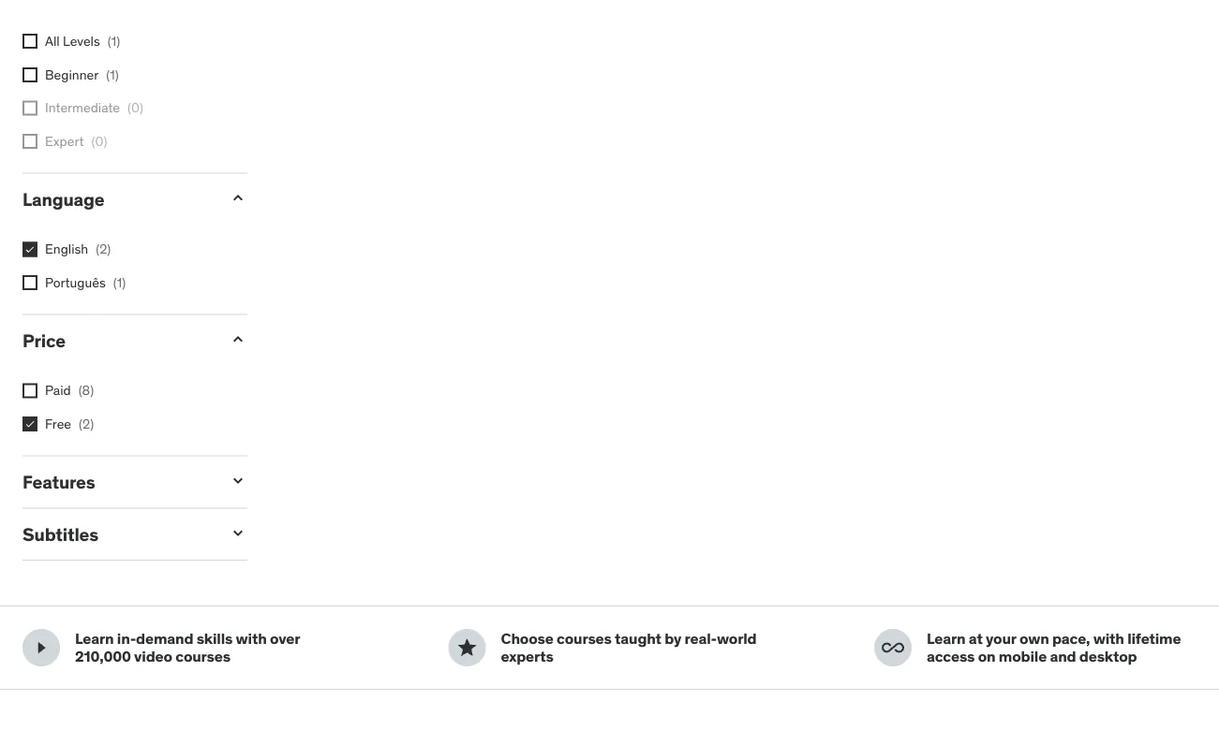 Task type: vqa. For each thing, say whether or not it's contained in the screenshot.
Business Analytics & Intelligence at right top
no



Task type: describe. For each thing, give the bounding box(es) containing it.
language button
[[22, 188, 214, 211]]

paid (8)
[[45, 383, 94, 400]]

choose
[[501, 630, 554, 649]]

xsmall image for paid
[[22, 384, 37, 399]]

own
[[1020, 630, 1049, 649]]

video
[[134, 648, 172, 667]]

(1) for all levels (1)
[[106, 66, 119, 83]]

português (1)
[[45, 275, 126, 291]]

choose courses taught by real-world experts
[[501, 630, 757, 667]]

small image for subtitles
[[229, 525, 247, 543]]

lifetime
[[1128, 630, 1181, 649]]

small image for language
[[229, 189, 247, 208]]

taught
[[615, 630, 661, 649]]

xsmall image for free
[[22, 417, 37, 432]]

over
[[270, 630, 300, 649]]

all
[[45, 33, 60, 50]]

free (2)
[[45, 416, 94, 433]]

language
[[22, 188, 104, 211]]

mobile
[[999, 648, 1047, 667]]

real-
[[685, 630, 717, 649]]

by
[[665, 630, 681, 649]]

desktop
[[1079, 648, 1137, 667]]

0 vertical spatial (1)
[[108, 33, 120, 50]]

intermediate
[[45, 100, 120, 117]]

xsmall image for português
[[22, 276, 37, 291]]

at
[[969, 630, 983, 649]]

pace,
[[1052, 630, 1090, 649]]

courses inside choose courses taught by real-world experts
[[557, 630, 612, 649]]

demand
[[136, 630, 193, 649]]

xsmall image for all
[[22, 34, 37, 49]]

with inside learn at your own pace, with lifetime access on mobile and desktop
[[1093, 630, 1124, 649]]

your
[[986, 630, 1016, 649]]

paid
[[45, 383, 71, 400]]

learn for learn in-demand skills with over 210,000 video courses
[[75, 630, 114, 649]]

features
[[22, 471, 95, 494]]

beginner
[[45, 66, 99, 83]]

expert (0)
[[45, 133, 107, 150]]

access
[[927, 648, 975, 667]]

(2) for free (2)
[[79, 416, 94, 433]]

learn at your own pace, with lifetime access on mobile and desktop
[[927, 630, 1181, 667]]

with inside learn in-demand skills with over 210,000 video courses
[[236, 630, 267, 649]]

learn in-demand skills with over 210,000 video courses
[[75, 630, 300, 667]]

(0) for expert (0)
[[91, 133, 107, 150]]

price button
[[22, 330, 214, 352]]

experts
[[501, 648, 553, 667]]

(1) for english (2)
[[113, 275, 126, 291]]



Task type: locate. For each thing, give the bounding box(es) containing it.
2 small image from the top
[[229, 331, 247, 350]]

subtitles
[[22, 524, 98, 546]]

on
[[978, 648, 996, 667]]

(2) right "free" at the left bottom of the page
[[79, 416, 94, 433]]

medium image
[[456, 638, 478, 660], [882, 638, 904, 660]]

(1) up intermediate (0)
[[106, 66, 119, 83]]

in-
[[117, 630, 136, 649]]

2 with from the left
[[1093, 630, 1124, 649]]

courses inside learn in-demand skills with over 210,000 video courses
[[175, 648, 230, 667]]

medium image for choose
[[456, 638, 478, 660]]

subtitles button
[[22, 524, 214, 546]]

1 xsmall image from the top
[[22, 68, 37, 83]]

0 horizontal spatial courses
[[175, 648, 230, 667]]

1 with from the left
[[236, 630, 267, 649]]

0 horizontal spatial learn
[[75, 630, 114, 649]]

skills
[[196, 630, 233, 649]]

2 vertical spatial (1)
[[113, 275, 126, 291]]

(0)
[[128, 100, 143, 117], [91, 133, 107, 150]]

medium image for learn
[[882, 638, 904, 660]]

1 horizontal spatial medium image
[[882, 638, 904, 660]]

1 vertical spatial xsmall image
[[22, 243, 37, 258]]

1 vertical spatial small image
[[229, 331, 247, 350]]

small image
[[229, 472, 247, 491]]

0 horizontal spatial with
[[236, 630, 267, 649]]

price
[[22, 330, 66, 352]]

(0) down intermediate (0)
[[91, 133, 107, 150]]

small image
[[229, 189, 247, 208], [229, 331, 247, 350], [229, 525, 247, 543]]

all levels (1)
[[45, 33, 120, 50]]

2 vertical spatial small image
[[229, 525, 247, 543]]

beginner (1)
[[45, 66, 119, 83]]

xsmall image
[[22, 34, 37, 49], [22, 243, 37, 258], [22, 417, 37, 432]]

xsmall image for intermediate
[[22, 101, 37, 116]]

with
[[236, 630, 267, 649], [1093, 630, 1124, 649]]

5 xsmall image from the top
[[22, 384, 37, 399]]

1 vertical spatial (0)
[[91, 133, 107, 150]]

0 horizontal spatial (0)
[[91, 133, 107, 150]]

(8)
[[78, 383, 94, 400]]

xsmall image left expert
[[22, 134, 37, 149]]

1 vertical spatial (1)
[[106, 66, 119, 83]]

xsmall image left "free" at the left bottom of the page
[[22, 417, 37, 432]]

(1) right português
[[113, 275, 126, 291]]

expert
[[45, 133, 84, 150]]

3 xsmall image from the top
[[22, 134, 37, 149]]

learn inside learn at your own pace, with lifetime access on mobile and desktop
[[927, 630, 966, 649]]

(0) for intermediate (0)
[[128, 100, 143, 117]]

xsmall image
[[22, 68, 37, 83], [22, 101, 37, 116], [22, 134, 37, 149], [22, 276, 37, 291], [22, 384, 37, 399]]

(1)
[[108, 33, 120, 50], [106, 66, 119, 83], [113, 275, 126, 291]]

(0) right "intermediate"
[[128, 100, 143, 117]]

features button
[[22, 471, 214, 494]]

1 horizontal spatial courses
[[557, 630, 612, 649]]

(2)
[[96, 241, 111, 258], [79, 416, 94, 433]]

english (2)
[[45, 241, 111, 258]]

and
[[1050, 648, 1076, 667]]

with left over
[[236, 630, 267, 649]]

learn
[[75, 630, 114, 649], [927, 630, 966, 649]]

1 horizontal spatial learn
[[927, 630, 966, 649]]

xsmall image for expert
[[22, 134, 37, 149]]

2 vertical spatial xsmall image
[[22, 417, 37, 432]]

3 xsmall image from the top
[[22, 417, 37, 432]]

(2) right english
[[96, 241, 111, 258]]

1 horizontal spatial (2)
[[96, 241, 111, 258]]

0 vertical spatial (0)
[[128, 100, 143, 117]]

1 medium image from the left
[[456, 638, 478, 660]]

learn left 'in-'
[[75, 630, 114, 649]]

1 xsmall image from the top
[[22, 34, 37, 49]]

with right pace, on the bottom right of page
[[1093, 630, 1124, 649]]

world
[[717, 630, 757, 649]]

1 horizontal spatial (0)
[[128, 100, 143, 117]]

xsmall image left português
[[22, 276, 37, 291]]

courses right video
[[175, 648, 230, 667]]

levels
[[63, 33, 100, 50]]

courses left taught
[[557, 630, 612, 649]]

2 learn from the left
[[927, 630, 966, 649]]

free
[[45, 416, 71, 433]]

intermediate (0)
[[45, 100, 143, 117]]

(1) right "levels"
[[108, 33, 120, 50]]

2 medium image from the left
[[882, 638, 904, 660]]

2 xsmall image from the top
[[22, 243, 37, 258]]

1 learn from the left
[[75, 630, 114, 649]]

2 xsmall image from the top
[[22, 101, 37, 116]]

xsmall image left beginner
[[22, 68, 37, 83]]

xsmall image for english
[[22, 243, 37, 258]]

xsmall image left "intermediate"
[[22, 101, 37, 116]]

medium image left access
[[882, 638, 904, 660]]

0 horizontal spatial (2)
[[79, 416, 94, 433]]

xsmall image left english
[[22, 243, 37, 258]]

xsmall image for beginner
[[22, 68, 37, 83]]

1 small image from the top
[[229, 189, 247, 208]]

3 small image from the top
[[229, 525, 247, 543]]

0 vertical spatial (2)
[[96, 241, 111, 258]]

português
[[45, 275, 106, 291]]

0 vertical spatial small image
[[229, 189, 247, 208]]

learn for learn at your own pace, with lifetime access on mobile and desktop
[[927, 630, 966, 649]]

xsmall image left "all"
[[22, 34, 37, 49]]

learn inside learn in-demand skills with over 210,000 video courses
[[75, 630, 114, 649]]

4 xsmall image from the top
[[22, 276, 37, 291]]

210,000
[[75, 648, 131, 667]]

learn left the at
[[927, 630, 966, 649]]

0 vertical spatial xsmall image
[[22, 34, 37, 49]]

courses
[[557, 630, 612, 649], [175, 648, 230, 667]]

medium image left experts
[[456, 638, 478, 660]]

xsmall image left paid
[[22, 384, 37, 399]]

english
[[45, 241, 88, 258]]

0 horizontal spatial medium image
[[456, 638, 478, 660]]

(2) for english (2)
[[96, 241, 111, 258]]

medium image
[[30, 638, 52, 660]]

1 horizontal spatial with
[[1093, 630, 1124, 649]]

1 vertical spatial (2)
[[79, 416, 94, 433]]

small image for price
[[229, 331, 247, 350]]



